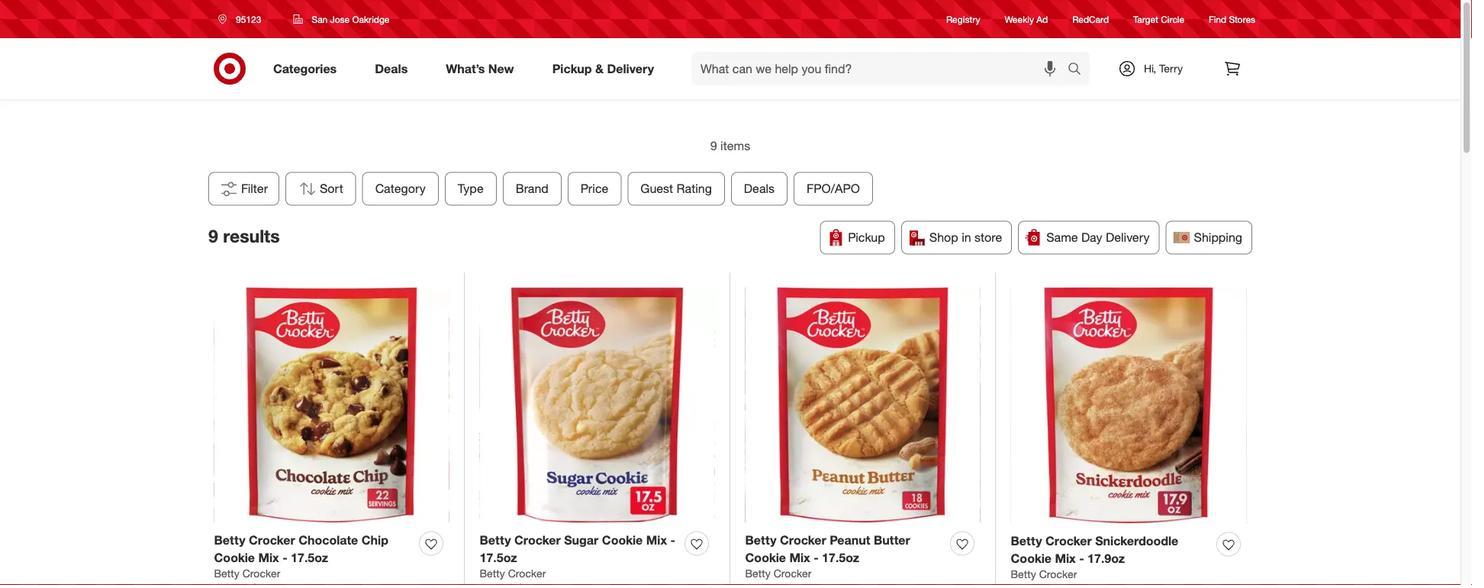 Task type: locate. For each thing, give the bounding box(es) containing it.
betty for betty crocker sugar cookie mix - 17.5oz link
[[480, 533, 511, 548]]

pickup for pickup
[[848, 230, 885, 245]]

weekly
[[1005, 13, 1034, 25]]

crocker inside betty crocker chocolate chip cookie mix - 17.5oz
[[249, 533, 295, 548]]

1 horizontal spatial pickup
[[848, 230, 885, 245]]

1 horizontal spatial 17.5oz
[[480, 550, 517, 565]]

17.5oz inside betty crocker peanut butter cookie mix - 17.5oz
[[822, 550, 860, 565]]

betty crocker link down betty crocker sugar cookie mix - 17.5oz
[[480, 567, 546, 582]]

delivery
[[607, 61, 654, 76], [1106, 230, 1150, 245]]

betty crocker
[[214, 567, 280, 581], [480, 567, 546, 581], [745, 567, 812, 581], [1011, 568, 1077, 581]]

betty inside betty crocker peanut butter cookie mix - 17.5oz
[[745, 533, 777, 548]]

1 horizontal spatial delivery
[[1106, 230, 1150, 245]]

guest rating button
[[628, 172, 725, 206]]

delivery right &
[[607, 61, 654, 76]]

9 for 9 items
[[711, 139, 717, 153]]

What can we help you find? suggestions appear below search field
[[692, 52, 1072, 85]]

1 17.5oz from the left
[[291, 550, 328, 565]]

0 horizontal spatial 9
[[208, 225, 218, 247]]

betty inside betty crocker snickerdoodle cookie mix - 17.9oz
[[1011, 534, 1042, 548]]

1 vertical spatial deals
[[744, 181, 775, 196]]

17.5oz inside betty crocker chocolate chip cookie mix - 17.5oz
[[291, 550, 328, 565]]

crocker left the 'peanut'
[[780, 533, 826, 548]]

crocker
[[249, 533, 295, 548], [514, 533, 561, 548], [780, 533, 826, 548], [1046, 534, 1092, 548], [243, 567, 280, 581], [508, 567, 546, 581], [774, 567, 812, 581], [1039, 568, 1077, 581]]

new
[[488, 61, 514, 76]]

0 horizontal spatial delivery
[[607, 61, 654, 76]]

17.5oz inside betty crocker sugar cookie mix - 17.5oz
[[480, 550, 517, 565]]

betty for betty crocker 'link' related to betty crocker chocolate chip cookie mix - 17.5oz
[[214, 567, 240, 581]]

9 left results at the top left
[[208, 225, 218, 247]]

crocker inside betty crocker peanut butter cookie mix - 17.5oz
[[780, 533, 826, 548]]

pickup down fpo/apo button
[[848, 230, 885, 245]]

redcard
[[1073, 13, 1109, 25]]

betty crocker chocolate chip cookie mix - 17.5oz link
[[214, 532, 413, 567]]

deals inside button
[[744, 181, 775, 196]]

redcard link
[[1073, 13, 1109, 26]]

1 horizontal spatial deals
[[744, 181, 775, 196]]

betty crocker down betty crocker chocolate chip cookie mix - 17.5oz
[[214, 567, 280, 581]]

betty crocker sugar cookie mix - 17.5oz image
[[480, 288, 715, 523], [480, 288, 715, 523]]

17.5oz for betty crocker peanut butter cookie mix - 17.5oz
[[822, 550, 860, 565]]

1 vertical spatial delivery
[[1106, 230, 1150, 245]]

find stores link
[[1209, 13, 1256, 26]]

crocker for betty crocker 'link' associated with betty crocker peanut butter cookie mix - 17.5oz
[[774, 567, 812, 581]]

stores
[[1229, 13, 1256, 25]]

betty crocker link for betty crocker peanut butter cookie mix - 17.5oz
[[745, 567, 812, 582]]

weekly ad link
[[1005, 13, 1048, 26]]

delivery for pickup & delivery
[[607, 61, 654, 76]]

crocker for betty crocker sugar cookie mix - 17.5oz link
[[514, 533, 561, 548]]

terry
[[1160, 62, 1183, 75]]

cookie
[[602, 533, 643, 548], [214, 550, 255, 565], [745, 550, 786, 565], [1011, 551, 1052, 566]]

filter
[[241, 181, 268, 196]]

0 vertical spatial 9
[[711, 139, 717, 153]]

fpo/apo button
[[794, 172, 873, 206]]

0 horizontal spatial pickup
[[552, 61, 592, 76]]

betty crocker down betty crocker snickerdoodle cookie mix - 17.9oz on the right
[[1011, 568, 1077, 581]]

crocker down betty crocker chocolate chip cookie mix - 17.5oz
[[243, 567, 280, 581]]

2 17.5oz from the left
[[480, 550, 517, 565]]

pickup & delivery link
[[539, 52, 673, 85]]

95123 button
[[208, 5, 277, 33]]

weekly ad
[[1005, 13, 1048, 25]]

shop in store
[[930, 230, 1002, 245]]

pickup inside button
[[848, 230, 885, 245]]

crocker down betty crocker sugar cookie mix - 17.5oz
[[508, 567, 546, 581]]

betty for betty crocker 'link' associated with betty crocker peanut butter cookie mix - 17.5oz
[[745, 567, 771, 581]]

0 horizontal spatial deals
[[375, 61, 408, 76]]

crocker up 17.9oz
[[1046, 534, 1092, 548]]

pickup for pickup & delivery
[[552, 61, 592, 76]]

deals
[[375, 61, 408, 76], [744, 181, 775, 196]]

crocker for betty crocker 'link' for betty crocker snickerdoodle cookie mix - 17.9oz
[[1039, 568, 1077, 581]]

-
[[671, 533, 676, 548], [283, 550, 288, 565], [814, 550, 819, 565], [1079, 551, 1084, 566]]

1 vertical spatial 9
[[208, 225, 218, 247]]

oakridge
[[352, 13, 390, 25]]

price
[[581, 181, 609, 196]]

betty crocker peanut butter cookie mix - 17.5oz image
[[745, 288, 981, 523], [745, 288, 981, 523]]

crocker down betty crocker snickerdoodle cookie mix - 17.9oz on the right
[[1039, 568, 1077, 581]]

betty for betty crocker 'link' for betty crocker snickerdoodle cookie mix - 17.9oz
[[1011, 568, 1036, 581]]

9 items
[[711, 139, 751, 153]]

betty crocker for betty crocker peanut butter cookie mix - 17.5oz
[[745, 567, 812, 581]]

9 left items
[[711, 139, 717, 153]]

crocker inside betty crocker snickerdoodle cookie mix - 17.9oz
[[1046, 534, 1092, 548]]

9
[[711, 139, 717, 153], [208, 225, 218, 247]]

mix inside betty crocker snickerdoodle cookie mix - 17.9oz
[[1055, 551, 1076, 566]]

1 horizontal spatial 9
[[711, 139, 717, 153]]

delivery inside button
[[1106, 230, 1150, 245]]

target circle
[[1134, 13, 1185, 25]]

betty crocker down betty crocker sugar cookie mix - 17.5oz
[[480, 567, 546, 581]]

san jose oakridge button
[[283, 5, 400, 33]]

17.9oz
[[1088, 551, 1125, 566]]

betty crocker snickerdoodle cookie mix - 17.9oz image
[[1011, 288, 1247, 524], [1011, 288, 1247, 524]]

ad
[[1037, 13, 1048, 25]]

crocker inside betty crocker sugar cookie mix - 17.5oz
[[514, 533, 561, 548]]

shipping button
[[1166, 221, 1253, 255]]

betty crocker down betty crocker peanut butter cookie mix - 17.5oz
[[745, 567, 812, 581]]

chip
[[362, 533, 389, 548]]

shop
[[930, 230, 959, 245]]

0 vertical spatial deals
[[375, 61, 408, 76]]

delivery right day
[[1106, 230, 1150, 245]]

betty crocker link
[[214, 567, 280, 582], [480, 567, 546, 582], [745, 567, 812, 582], [1011, 567, 1077, 583]]

mix inside betty crocker peanut butter cookie mix - 17.5oz
[[790, 550, 810, 565]]

delivery for same day delivery
[[1106, 230, 1150, 245]]

mix
[[646, 533, 667, 548], [258, 550, 279, 565], [790, 550, 810, 565], [1055, 551, 1076, 566]]

17.5oz for betty crocker chocolate chip cookie mix - 17.5oz
[[291, 550, 328, 565]]

0 vertical spatial pickup
[[552, 61, 592, 76]]

betty
[[214, 533, 245, 548], [480, 533, 511, 548], [745, 533, 777, 548], [1011, 534, 1042, 548], [214, 567, 240, 581], [480, 567, 505, 581], [745, 567, 771, 581], [1011, 568, 1036, 581]]

peanut
[[830, 533, 871, 548]]

pickup left &
[[552, 61, 592, 76]]

cookie inside betty crocker snickerdoodle cookie mix - 17.9oz
[[1011, 551, 1052, 566]]

0 horizontal spatial 17.5oz
[[291, 550, 328, 565]]

betty crocker link down betty crocker snickerdoodle cookie mix - 17.9oz on the right
[[1011, 567, 1077, 583]]

3 17.5oz from the left
[[822, 550, 860, 565]]

circle
[[1161, 13, 1185, 25]]

0 vertical spatial delivery
[[607, 61, 654, 76]]

san jose oakridge
[[312, 13, 390, 25]]

betty crocker peanut butter cookie mix - 17.5oz link
[[745, 532, 945, 567]]

betty crocker chocolate chip cookie mix - 17.5oz image
[[214, 288, 449, 523], [214, 288, 449, 523]]

crocker left sugar
[[514, 533, 561, 548]]

1 vertical spatial pickup
[[848, 230, 885, 245]]

deals down oakridge
[[375, 61, 408, 76]]

betty inside betty crocker chocolate chip cookie mix - 17.5oz
[[214, 533, 245, 548]]

deals down items
[[744, 181, 775, 196]]

crocker for betty crocker snickerdoodle cookie mix - 17.9oz link
[[1046, 534, 1092, 548]]

type
[[458, 181, 484, 196]]

2 horizontal spatial 17.5oz
[[822, 550, 860, 565]]

hi, terry
[[1144, 62, 1183, 75]]

betty crocker link down betty crocker peanut butter cookie mix - 17.5oz
[[745, 567, 812, 582]]

find stores
[[1209, 13, 1256, 25]]

crocker down betty crocker peanut butter cookie mix - 17.5oz
[[774, 567, 812, 581]]

target
[[1134, 13, 1159, 25]]

brand
[[516, 181, 549, 196]]

butter
[[874, 533, 910, 548]]

rating
[[677, 181, 712, 196]]

registry
[[947, 13, 981, 25]]

betty crocker link down betty crocker chocolate chip cookie mix - 17.5oz
[[214, 567, 280, 582]]

betty for betty crocker 'link' associated with betty crocker sugar cookie mix - 17.5oz
[[480, 567, 505, 581]]

pickup
[[552, 61, 592, 76], [848, 230, 885, 245]]

sort button
[[286, 172, 356, 206]]

betty inside betty crocker sugar cookie mix - 17.5oz
[[480, 533, 511, 548]]

categories link
[[260, 52, 356, 85]]

target circle link
[[1134, 13, 1185, 26]]

crocker left chocolate
[[249, 533, 295, 548]]

jose
[[330, 13, 350, 25]]

betty crocker sugar cookie mix - 17.5oz link
[[480, 532, 679, 567]]

17.5oz
[[291, 550, 328, 565], [480, 550, 517, 565], [822, 550, 860, 565]]



Task type: describe. For each thing, give the bounding box(es) containing it.
same day delivery
[[1047, 230, 1150, 245]]

what's
[[446, 61, 485, 76]]

betty crocker chocolate chip cookie mix - 17.5oz
[[214, 533, 389, 565]]

pickup & delivery
[[552, 61, 654, 76]]

pickup button
[[820, 221, 895, 255]]

- inside betty crocker peanut butter cookie mix - 17.5oz
[[814, 550, 819, 565]]

price button
[[568, 172, 622, 206]]

betty crocker snickerdoodle cookie mix - 17.9oz
[[1011, 534, 1179, 566]]

type button
[[445, 172, 497, 206]]

betty crocker link for betty crocker sugar cookie mix - 17.5oz
[[480, 567, 546, 582]]

snickerdoodle
[[1096, 534, 1179, 548]]

search button
[[1061, 52, 1098, 89]]

deals link
[[362, 52, 427, 85]]

day
[[1082, 230, 1103, 245]]

find
[[1209, 13, 1227, 25]]

crocker for betty crocker 'link' associated with betty crocker sugar cookie mix - 17.5oz
[[508, 567, 546, 581]]

betty for betty crocker snickerdoodle cookie mix - 17.9oz link
[[1011, 534, 1042, 548]]

shipping
[[1194, 230, 1243, 245]]

cookie inside betty crocker sugar cookie mix - 17.5oz
[[602, 533, 643, 548]]

search
[[1061, 63, 1098, 78]]

filter button
[[208, 172, 279, 206]]

registry link
[[947, 13, 981, 26]]

store
[[975, 230, 1002, 245]]

results
[[223, 225, 280, 247]]

deals for the deals link
[[375, 61, 408, 76]]

crocker for betty crocker peanut butter cookie mix - 17.5oz link
[[780, 533, 826, 548]]

betty crocker link for betty crocker snickerdoodle cookie mix - 17.9oz
[[1011, 567, 1077, 583]]

same day delivery button
[[1018, 221, 1160, 255]]

sugar
[[564, 533, 599, 548]]

chocolate
[[299, 533, 358, 548]]

cookie inside betty crocker chocolate chip cookie mix - 17.5oz
[[214, 550, 255, 565]]

san
[[312, 13, 328, 25]]

deals for deals button at the top of the page
[[744, 181, 775, 196]]

mix inside betty crocker chocolate chip cookie mix - 17.5oz
[[258, 550, 279, 565]]

- inside betty crocker snickerdoodle cookie mix - 17.9oz
[[1079, 551, 1084, 566]]

hi,
[[1144, 62, 1157, 75]]

9 results
[[208, 225, 280, 247]]

betty for betty crocker chocolate chip cookie mix - 17.5oz link
[[214, 533, 245, 548]]

same
[[1047, 230, 1078, 245]]

- inside betty crocker chocolate chip cookie mix - 17.5oz
[[283, 550, 288, 565]]

fpo/apo
[[807, 181, 860, 196]]

betty crocker for betty crocker chocolate chip cookie mix - 17.5oz
[[214, 567, 280, 581]]

betty crocker for betty crocker sugar cookie mix - 17.5oz
[[480, 567, 546, 581]]

&
[[595, 61, 604, 76]]

betty crocker peanut butter cookie mix - 17.5oz
[[745, 533, 910, 565]]

in
[[962, 230, 971, 245]]

sort
[[320, 181, 343, 196]]

what's new
[[446, 61, 514, 76]]

category
[[375, 181, 426, 196]]

guest
[[641, 181, 673, 196]]

what's new link
[[433, 52, 533, 85]]

guest rating
[[641, 181, 712, 196]]

9 for 9 results
[[208, 225, 218, 247]]

deals button
[[731, 172, 788, 206]]

betty crocker sugar cookie mix - 17.5oz
[[480, 533, 676, 565]]

betty for betty crocker peanut butter cookie mix - 17.5oz link
[[745, 533, 777, 548]]

95123
[[236, 13, 261, 25]]

category button
[[362, 172, 439, 206]]

- inside betty crocker sugar cookie mix - 17.5oz
[[671, 533, 676, 548]]

cookie inside betty crocker peanut butter cookie mix - 17.5oz
[[745, 550, 786, 565]]

crocker for betty crocker 'link' related to betty crocker chocolate chip cookie mix - 17.5oz
[[243, 567, 280, 581]]

betty crocker link for betty crocker chocolate chip cookie mix - 17.5oz
[[214, 567, 280, 582]]

mix inside betty crocker sugar cookie mix - 17.5oz
[[646, 533, 667, 548]]

betty crocker for betty crocker snickerdoodle cookie mix - 17.9oz
[[1011, 568, 1077, 581]]

betty crocker snickerdoodle cookie mix - 17.9oz link
[[1011, 532, 1211, 567]]

items
[[721, 139, 751, 153]]

shop in store button
[[901, 221, 1012, 255]]

crocker for betty crocker chocolate chip cookie mix - 17.5oz link
[[249, 533, 295, 548]]

brand button
[[503, 172, 562, 206]]

categories
[[273, 61, 337, 76]]



Task type: vqa. For each thing, say whether or not it's contained in the screenshot.
Shop
yes



